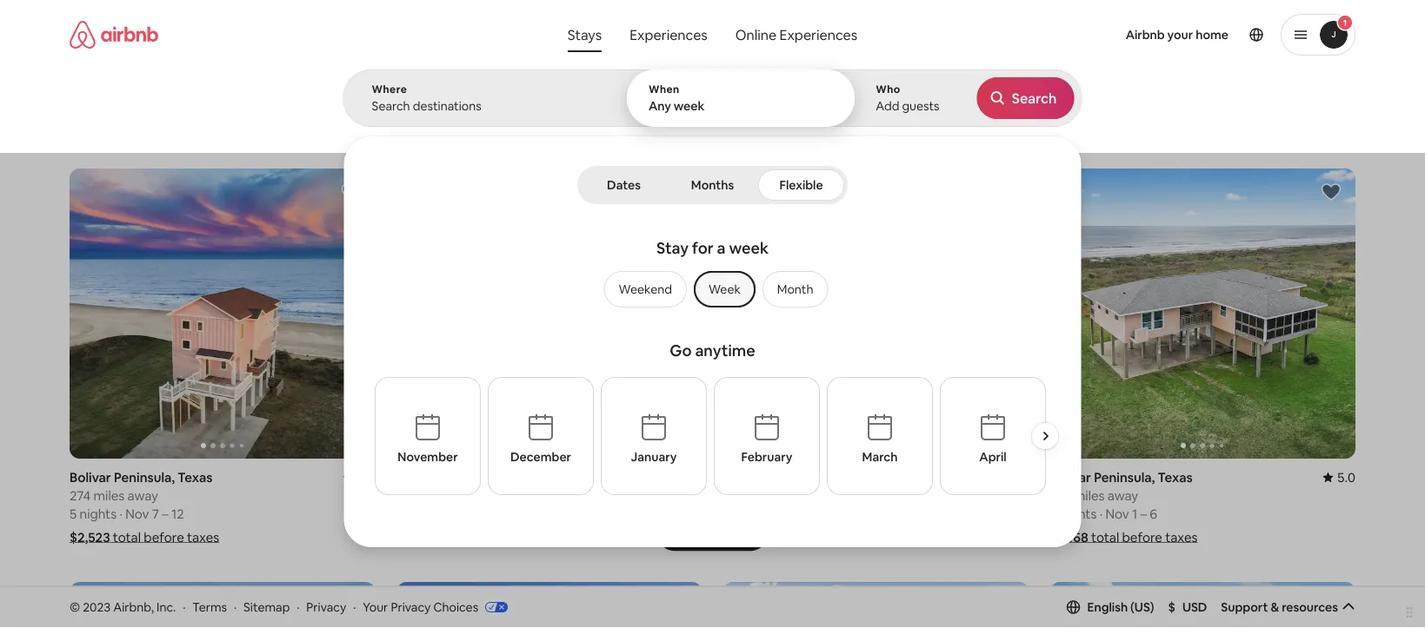 Task type: vqa. For each thing, say whether or not it's contained in the screenshot.
© 2023 Airbnb, Inc. · at the left bottom of the page
yes



Task type: locate. For each thing, give the bounding box(es) containing it.
week right any
[[674, 98, 705, 114]]

– inside bolivar peninsula, texas 274 miles away 5 nights · nov 7 – 12 $2,523 total before taxes
[[162, 506, 168, 523]]

bolivar up "$2,168"
[[1050, 469, 1092, 486]]

5 up "$2,168"
[[1050, 506, 1057, 523]]

galveston, down "february"
[[723, 469, 789, 486]]

0 horizontal spatial away
[[127, 488, 158, 505]]

miles inside bolivar peninsula, texas 274 miles away 5 nights · nov 1 – 6 $2,168 total before taxes
[[1074, 488, 1105, 505]]

peninsula, inside bolivar peninsula, texas 274 miles away 5 nights · nov 7 – 12 $2,523 total before taxes
[[114, 469, 175, 486]]

april
[[980, 450, 1007, 465]]

privacy left your
[[307, 600, 346, 616]]

nov left 6
[[1106, 506, 1130, 523]]

amazing
[[864, 129, 907, 142]]

nov for nov 1 – 6
[[1106, 506, 1130, 523]]

0 horizontal spatial experiences
[[630, 26, 708, 43]]

·
[[120, 506, 123, 523], [1100, 506, 1103, 523], [183, 600, 186, 616], [234, 600, 237, 616], [297, 600, 300, 616], [353, 600, 356, 616]]

texas inside bolivar peninsula, texas 274 miles away 5 nights · nov 1 – 6 $2,168 total before taxes
[[1158, 469, 1193, 486]]

airbnb your home
[[1126, 27, 1229, 43]]

bolivar up $2,523 in the bottom of the page
[[70, 469, 111, 486]]

nights inside bolivar peninsula, texas 274 miles away 5 nights · nov 7 – 12 $2,523 total before taxes
[[80, 506, 117, 523]]

peninsula,
[[114, 469, 175, 486], [1095, 469, 1156, 486]]

group containing off-the-grid
[[70, 87, 1058, 155]]

before down '7'
[[144, 530, 184, 546]]

1 horizontal spatial experiences
[[780, 26, 858, 43]]

february button
[[714, 378, 820, 496]]

2 horizontal spatial add to wishlist: bolivar peninsula, texas image
[[1321, 182, 1342, 203]]

taxes
[[187, 530, 219, 546], [839, 530, 871, 546], [1166, 530, 1198, 546]]

274 up $2,523 in the bottom of the page
[[70, 488, 91, 505]]

taxes down march
[[839, 530, 871, 546]]

1 horizontal spatial add to wishlist: bolivar peninsula, texas image
[[995, 596, 1015, 617]]

support & resources button
[[1222, 600, 1356, 616]]

flexible button
[[759, 170, 845, 201]]

skiing
[[458, 129, 487, 142]]

1 horizontal spatial taxes
[[839, 530, 871, 546]]

1 horizontal spatial before
[[796, 530, 836, 546]]

1 horizontal spatial galveston,
[[723, 469, 789, 486]]

peninsula, up 6
[[1095, 469, 1156, 486]]

bolivar inside bolivar peninsula, texas 274 miles away 5 nights · nov 1 – 6 $2,168 total before taxes
[[1050, 469, 1092, 486]]

before inside bolivar peninsula, texas 274 miles away 5 nights · nov 7 – 12 $2,523 total before taxes
[[144, 530, 184, 546]]

galveston, for pirates
[[396, 469, 462, 486]]

2 5 from the left
[[1050, 506, 1057, 523]]

tab list containing dates
[[581, 166, 845, 204]]

privacy link
[[307, 600, 346, 616]]

profile element
[[887, 0, 1356, 70]]

©
[[70, 600, 80, 616]]

1 horizontal spatial total
[[765, 530, 793, 546]]

nights for $2,168
[[1060, 506, 1097, 523]]

1 horizontal spatial 5
[[1050, 506, 1057, 523]]

texas
[[178, 469, 213, 486], [465, 469, 500, 486], [792, 469, 827, 486], [1158, 469, 1193, 486]]

1 vertical spatial week
[[729, 238, 769, 259]]

nights up "$2,168"
[[1060, 506, 1097, 523]]

1 galveston, from the left
[[396, 469, 462, 486]]

privacy
[[307, 600, 346, 616], [391, 600, 431, 616]]

nov inside bolivar peninsula, texas 274 miles away 5 nights · nov 1 – 6 $2,168 total before taxes
[[1106, 506, 1130, 523]]

miles right 283
[[749, 488, 780, 505]]

parks
[[809, 129, 836, 142]]

3 taxes from the left
[[1166, 530, 1198, 546]]

· left '7'
[[120, 506, 123, 523]]

5
[[70, 506, 77, 523], [1050, 506, 1057, 523]]

2 galveston, from the left
[[723, 469, 789, 486]]

274 for bolivar peninsula, texas 274 miles away 5 nights · nov 1 – 6 $2,168 total before taxes
[[1050, 488, 1071, 505]]

– right '7'
[[162, 506, 168, 523]]

miles up $2,523 in the bottom of the page
[[94, 488, 125, 505]]

– inside bolivar peninsula, texas 274 miles away 5 nights · nov 1 – 6 $2,168 total before taxes
[[1141, 506, 1147, 523]]

1 horizontal spatial nights
[[1060, 506, 1097, 523]]

$2,523
[[70, 530, 110, 546]]

texas inside bolivar peninsula, texas 274 miles away 5 nights · nov 7 – 12 $2,523 total before taxes
[[178, 469, 213, 486]]

· left 6
[[1100, 506, 1103, 523]]

bolivar inside bolivar peninsula, texas 274 miles away 5 nights · nov 7 – 12 $2,523 total before taxes
[[70, 469, 111, 486]]

experiences up when
[[630, 26, 708, 43]]

nights inside bolivar peninsula, texas 274 miles away 5 nights · nov 1 – 6 $2,168 total before taxes
[[1060, 506, 1097, 523]]

1 horizontal spatial 5.0 out of 5 average rating image
[[1324, 469, 1356, 486]]

· right inc.
[[183, 600, 186, 616]]

peninsula, inside bolivar peninsula, texas 274 miles away 5 nights · nov 1 – 6 $2,168 total before taxes
[[1095, 469, 1156, 486]]

english
[[1088, 600, 1128, 616]]

away inside bolivar peninsula, texas 274 miles away 5 nights · nov 1 – 6 $2,168 total before taxes
[[1108, 488, 1139, 505]]

5 inside bolivar peninsula, texas 274 miles away 5 nights · nov 7 – 12 $2,523 total before taxes
[[70, 506, 77, 523]]

0 vertical spatial week
[[674, 98, 705, 114]]

– left 6
[[1141, 506, 1147, 523]]

0 horizontal spatial peninsula,
[[114, 469, 175, 486]]

nov for nov 7 – 12
[[125, 506, 149, 523]]

$1,708
[[723, 530, 762, 546]]

nov inside bolivar peninsula, texas 274 miles away 5 nights · nov 7 – 12 $2,523 total before taxes
[[125, 506, 149, 523]]

tab list inside stays tab panel
[[581, 166, 845, 204]]

5.0 out of 5 average rating image
[[343, 469, 376, 486], [1324, 469, 1356, 486]]

total right "$2,168"
[[1092, 530, 1120, 546]]

2 horizontal spatial total
[[1092, 530, 1120, 546]]

2 peninsula, from the left
[[1095, 469, 1156, 486]]

total inside bolivar peninsula, texas 274 miles away 5 nights · nov 7 – 12 $2,523 total before taxes
[[113, 530, 141, 546]]

1 texas from the left
[[178, 469, 213, 486]]

3 miles from the left
[[1074, 488, 1105, 505]]

who
[[876, 83, 901, 96]]

play
[[703, 129, 723, 142]]

off-
[[525, 129, 544, 142]]

0 horizontal spatial galveston,
[[396, 469, 462, 486]]

december button
[[488, 378, 594, 496]]

your
[[1168, 27, 1194, 43]]

274 up "$2,168"
[[1050, 488, 1071, 505]]

taxes inside bolivar peninsula, texas 274 miles away 5 nights · nov 1 – 6 $2,168 total before taxes
[[1166, 530, 1198, 546]]

2 horizontal spatial before
[[1123, 530, 1163, 546]]

experiences right online
[[780, 26, 858, 43]]

nov
[[125, 506, 149, 523], [1106, 506, 1130, 523]]

home
[[1196, 27, 1229, 43]]

2 nov from the left
[[1106, 506, 1130, 523]]

3 total from the left
[[1092, 530, 1120, 546]]

1 horizontal spatial nov
[[1106, 506, 1130, 523]]

3 before from the left
[[1123, 530, 1163, 546]]

0 horizontal spatial 5.0
[[357, 469, 376, 486]]

total right $2,523 in the bottom of the page
[[113, 530, 141, 546]]

1 experiences from the left
[[630, 26, 708, 43]]

0 horizontal spatial miles
[[94, 488, 125, 505]]

5 for $2,168
[[1050, 506, 1057, 523]]

february
[[742, 450, 793, 465]]

1 before from the left
[[144, 530, 184, 546]]

5 up $2,523 in the bottom of the page
[[70, 506, 77, 523]]

peninsula, up '7'
[[114, 469, 175, 486]]

total right $1,708
[[765, 530, 793, 546]]

1 horizontal spatial miles
[[749, 488, 780, 505]]

online experiences link
[[722, 17, 872, 52]]

beach
[[440, 488, 477, 505]]

0 horizontal spatial before
[[144, 530, 184, 546]]

your privacy choices
[[363, 600, 479, 616]]

add to wishlist: bolivar peninsula, texas image
[[1321, 182, 1342, 203], [341, 596, 362, 617], [995, 596, 1015, 617]]

Where field
[[372, 98, 599, 114]]

total for $2,168
[[1092, 530, 1120, 546]]

0 horizontal spatial 274
[[70, 488, 91, 505]]

1 inside bolivar peninsula, texas 274 miles away 5 nights · nov 1 – 6 $2,168 total before taxes
[[1133, 506, 1138, 523]]

total inside bolivar peninsula, texas 274 miles away 5 nights · nov 1 – 6 $2,168 total before taxes
[[1092, 530, 1120, 546]]

bolivar
[[70, 469, 111, 486], [1050, 469, 1092, 486]]

(us)
[[1131, 600, 1155, 616]]

any
[[649, 98, 671, 114]]

before down galveston, texas 283 miles away
[[796, 530, 836, 546]]

3 away from the left
[[1108, 488, 1139, 505]]

stay for a week group
[[430, 231, 996, 334]]

© 2023 airbnb, inc. ·
[[70, 600, 186, 616]]

1 away from the left
[[127, 488, 158, 505]]

5 for $2,523
[[70, 506, 77, 523]]

3 texas from the left
[[792, 469, 827, 486]]

1
[[1344, 17, 1348, 28], [1133, 506, 1138, 523]]

· left your
[[353, 600, 356, 616]]

before for $2,168
[[1123, 530, 1163, 546]]

1 inside 1 dropdown button
[[1344, 17, 1348, 28]]

terms · sitemap · privacy
[[193, 600, 346, 616]]

away for $2,168
[[1108, 488, 1139, 505]]

6
[[1150, 506, 1158, 523]]

1 274 from the left
[[70, 488, 91, 505]]

group
[[70, 87, 1058, 155], [70, 169, 376, 459], [396, 169, 702, 459], [723, 169, 1029, 459], [1050, 169, 1356, 459], [597, 271, 829, 308], [70, 583, 376, 629], [396, 583, 702, 629], [723, 583, 1029, 629], [1050, 583, 1356, 629]]

0 horizontal spatial 5
[[70, 506, 77, 523]]

274 inside bolivar peninsula, texas 274 miles away 5 nights · nov 7 – 12 $2,523 total before taxes
[[70, 488, 91, 505]]

galveston, inside galveston, texas 283 miles away
[[723, 469, 789, 486]]

nights
[[80, 506, 117, 523], [1060, 506, 1097, 523]]

2 texas from the left
[[465, 469, 500, 486]]

7
[[152, 506, 159, 523]]

total
[[113, 530, 141, 546], [765, 530, 793, 546], [1092, 530, 1120, 546]]

countryside
[[283, 129, 344, 142]]

274
[[70, 488, 91, 505], [1050, 488, 1071, 505]]

0 horizontal spatial nov
[[125, 506, 149, 523]]

1 horizontal spatial bolivar
[[1050, 469, 1092, 486]]

1 horizontal spatial week
[[729, 238, 769, 259]]

before down 6
[[1123, 530, 1163, 546]]

2 nights from the left
[[1060, 506, 1097, 523]]

bolivar for bolivar peninsula, texas 274 miles away 5 nights · nov 7 – 12 $2,523 total before taxes
[[70, 469, 111, 486]]

0 horizontal spatial privacy
[[307, 600, 346, 616]]

miles
[[94, 488, 125, 505], [749, 488, 780, 505], [1074, 488, 1105, 505]]

grid
[[565, 129, 585, 142]]

2 horizontal spatial miles
[[1074, 488, 1105, 505]]

1 vertical spatial 1
[[1133, 506, 1138, 523]]

sitemap
[[244, 600, 290, 616]]

domes
[[378, 129, 413, 142]]

0 horizontal spatial week
[[674, 98, 705, 114]]

2 5.0 out of 5 average rating image from the left
[[1324, 469, 1356, 486]]

add to wishlist: bolivar peninsula, texas image
[[341, 182, 362, 203]]

away inside bolivar peninsula, texas 274 miles away 5 nights · nov 7 – 12 $2,523 total before taxes
[[127, 488, 158, 505]]

1 horizontal spatial away
[[782, 488, 813, 505]]

1 horizontal spatial 274
[[1050, 488, 1071, 505]]

2 bolivar from the left
[[1050, 469, 1092, 486]]

before inside bolivar peninsula, texas 274 miles away 5 nights · nov 1 – 6 $2,168 total before taxes
[[1123, 530, 1163, 546]]

galveston, down "november"
[[396, 469, 462, 486]]

2 away from the left
[[782, 488, 813, 505]]

1 5.0 out of 5 average rating image from the left
[[343, 469, 376, 486]]

experiences
[[630, 26, 708, 43], [780, 26, 858, 43]]

taxes up terms
[[187, 530, 219, 546]]

april button
[[940, 378, 1047, 496]]

group containing weekend
[[597, 271, 829, 308]]

1 horizontal spatial peninsula,
[[1095, 469, 1156, 486]]

taxes inside bolivar peninsula, texas 274 miles away 5 nights · nov 7 – 12 $2,523 total before taxes
[[187, 530, 219, 546]]

1 bolivar from the left
[[70, 469, 111, 486]]

months button
[[671, 170, 755, 201]]

miles inside bolivar peninsula, texas 274 miles away 5 nights · nov 7 – 12 $2,523 total before taxes
[[94, 488, 125, 505]]

2 274 from the left
[[1050, 488, 1071, 505]]

1 taxes from the left
[[187, 530, 219, 546]]

–
[[162, 506, 168, 523], [1141, 506, 1147, 523]]

274 inside bolivar peninsula, texas 274 miles away 5 nights · nov 1 – 6 $2,168 total before taxes
[[1050, 488, 1071, 505]]

online experiences
[[736, 26, 858, 43]]

None search field
[[343, 0, 1083, 548]]

galveston, inside galveston, texas pirates beach
[[396, 469, 462, 486]]

· right terms
[[234, 600, 237, 616]]

2 horizontal spatial away
[[1108, 488, 1139, 505]]

2023
[[83, 600, 111, 616]]

1 nov from the left
[[125, 506, 149, 523]]

2 miles from the left
[[749, 488, 780, 505]]

1 peninsula, from the left
[[114, 469, 175, 486]]

0 horizontal spatial total
[[113, 530, 141, 546]]

bolivar peninsula, texas 274 miles away 5 nights · nov 1 – 6 $2,168 total before taxes
[[1050, 469, 1198, 546]]

– for 1
[[1141, 506, 1147, 523]]

1 horizontal spatial 1
[[1344, 17, 1348, 28]]

add to wishlist: galveston, texas image
[[668, 182, 689, 203]]

0 vertical spatial 1
[[1344, 17, 1348, 28]]

0 horizontal spatial 1
[[1133, 506, 1138, 523]]

0 horizontal spatial nights
[[80, 506, 117, 523]]

week right the a
[[729, 238, 769, 259]]

274 for bolivar peninsula, texas 274 miles away 5 nights · nov 7 – 12 $2,523 total before taxes
[[70, 488, 91, 505]]

0 horizontal spatial 5.0 out of 5 average rating image
[[343, 469, 376, 486]]

tab list
[[581, 166, 845, 204]]

bolivar for bolivar peninsula, texas 274 miles away 5 nights · nov 1 – 6 $2,168 total before taxes
[[1050, 469, 1092, 486]]

english (us) button
[[1067, 600, 1155, 616]]

0 horizontal spatial taxes
[[187, 530, 219, 546]]

nights up $2,523 in the bottom of the page
[[80, 506, 117, 523]]

1 nights from the left
[[80, 506, 117, 523]]

4 texas from the left
[[1158, 469, 1193, 486]]

add to wishlist: freeport, texas image
[[668, 596, 689, 617]]

support & resources
[[1222, 600, 1339, 616]]

1 – from the left
[[162, 506, 168, 523]]

dates button
[[581, 170, 667, 201]]

1 horizontal spatial privacy
[[391, 600, 431, 616]]

before
[[144, 530, 184, 546], [796, 530, 836, 546], [1123, 530, 1163, 546]]

5 inside bolivar peninsula, texas 274 miles away 5 nights · nov 1 – 6 $2,168 total before taxes
[[1050, 506, 1057, 523]]

0 horizontal spatial –
[[162, 506, 168, 523]]

week inside the when any week
[[674, 98, 705, 114]]

2 horizontal spatial taxes
[[1166, 530, 1198, 546]]

1 horizontal spatial –
[[1141, 506, 1147, 523]]

1 horizontal spatial 5.0
[[1338, 469, 1356, 486]]

airbnb your home link
[[1116, 17, 1240, 53]]

pirates
[[396, 488, 437, 505]]

galveston,
[[396, 469, 462, 486], [723, 469, 789, 486]]

nov left '7'
[[125, 506, 149, 523]]

away inside galveston, texas 283 miles away
[[782, 488, 813, 505]]

2 taxes from the left
[[839, 530, 871, 546]]

miles up "$2,168"
[[1074, 488, 1105, 505]]

texas inside galveston, texas 283 miles away
[[792, 469, 827, 486]]

add to wishlist: galveston, texas image
[[1321, 596, 1342, 617]]

november button
[[375, 378, 481, 496]]

your
[[363, 600, 388, 616]]

0 horizontal spatial bolivar
[[70, 469, 111, 486]]

taxes up $ usd
[[1166, 530, 1198, 546]]

airbnb
[[1126, 27, 1165, 43]]

galveston, texas pirates beach
[[396, 469, 500, 505]]

privacy right your
[[391, 600, 431, 616]]

1 5 from the left
[[70, 506, 77, 523]]

1 total from the left
[[113, 530, 141, 546]]

1 miles from the left
[[94, 488, 125, 505]]

2 – from the left
[[1141, 506, 1147, 523]]



Task type: describe. For each thing, give the bounding box(es) containing it.
stays tab panel
[[343, 70, 1083, 548]]

month
[[778, 282, 814, 298]]

2 experiences from the left
[[780, 26, 858, 43]]

12
[[171, 506, 184, 523]]

miles for $2,523
[[94, 488, 125, 505]]

flexible
[[780, 177, 823, 193]]

terms
[[193, 600, 227, 616]]

go anytime group
[[375, 334, 1067, 525]]

week
[[709, 282, 741, 298]]

dates
[[607, 177, 641, 193]]

&
[[1271, 600, 1280, 616]]

a
[[717, 238, 726, 259]]

· left privacy 'link'
[[297, 600, 300, 616]]

miles inside galveston, texas 283 miles away
[[749, 488, 780, 505]]

when any week
[[649, 83, 705, 114]]

display total before taxes switch
[[1310, 110, 1341, 131]]

· inside bolivar peninsula, texas 274 miles away 5 nights · nov 7 – 12 $2,523 total before taxes
[[120, 506, 123, 523]]

group inside stay for a week group
[[597, 271, 829, 308]]

2 total from the left
[[765, 530, 793, 546]]

months
[[691, 177, 734, 193]]

galveston, texas 283 miles away
[[723, 469, 827, 505]]

peninsula, for 1
[[1095, 469, 1156, 486]]

off-the-grid
[[525, 129, 585, 142]]

vineyards
[[613, 129, 661, 142]]

go
[[670, 341, 692, 361]]

the-
[[544, 129, 565, 142]]

when
[[649, 83, 680, 96]]

taxes for bolivar peninsula, texas 274 miles away 5 nights · nov 7 – 12 $2,523 total before taxes
[[187, 530, 219, 546]]

guests
[[902, 98, 940, 114]]

before for $2,523
[[144, 530, 184, 546]]

containers
[[964, 129, 1018, 142]]

$1,708 total before taxes
[[723, 530, 871, 546]]

2 5.0 from the left
[[1338, 469, 1356, 486]]

stay for a week
[[657, 238, 769, 259]]

amazing pools
[[864, 129, 937, 142]]

go anytime
[[670, 341, 756, 361]]

1 5.0 from the left
[[357, 469, 376, 486]]

online
[[736, 26, 777, 43]]

support
[[1222, 600, 1269, 616]]

0 horizontal spatial add to wishlist: bolivar peninsula, texas image
[[341, 596, 362, 617]]

usd
[[1183, 600, 1208, 616]]

experiences button
[[616, 17, 722, 52]]

texas inside galveston, texas pirates beach
[[465, 469, 500, 486]]

miles for $2,168
[[1074, 488, 1105, 505]]

anytime
[[695, 341, 756, 361]]

bolivar peninsula, texas 274 miles away 5 nights · nov 7 – 12 $2,523 total before taxes
[[70, 469, 219, 546]]

2 privacy from the left
[[391, 600, 431, 616]]

weekend
[[619, 282, 672, 298]]

5.0 out of 5 average rating image for bolivar peninsula, texas 274 miles away 5 nights · nov 7 – 12 $2,523 total before taxes
[[343, 469, 376, 486]]

march
[[863, 450, 898, 465]]

total for $2,523
[[113, 530, 141, 546]]

add
[[876, 98, 900, 114]]

airbnb,
[[113, 600, 154, 616]]

inc.
[[157, 600, 176, 616]]

stay
[[657, 238, 689, 259]]

for
[[692, 238, 714, 259]]

november
[[398, 450, 458, 465]]

pools
[[910, 129, 937, 142]]

2 before from the left
[[796, 530, 836, 546]]

– for 7
[[162, 506, 168, 523]]

january
[[631, 450, 677, 465]]

choices
[[434, 600, 479, 616]]

1 button
[[1281, 14, 1356, 56]]

december
[[511, 450, 572, 465]]

$2,168
[[1050, 530, 1089, 546]]

$ usd
[[1169, 600, 1208, 616]]

5.0 out of 5 average rating image for bolivar peninsula, texas 274 miles away 5 nights · nov 1 – 6 $2,168 total before taxes
[[1324, 469, 1356, 486]]

english (us)
[[1088, 600, 1155, 616]]

peninsula, for 7
[[114, 469, 175, 486]]

national parks
[[766, 129, 836, 142]]

national
[[766, 129, 807, 142]]

none search field containing stay for a week
[[343, 0, 1083, 548]]

stays
[[568, 26, 602, 43]]

week inside stay for a week group
[[729, 238, 769, 259]]

taxes for bolivar peninsula, texas 274 miles away 5 nights · nov 1 – 6 $2,168 total before taxes
[[1166, 530, 1198, 546]]

who add guests
[[876, 83, 940, 114]]

resources
[[1282, 600, 1339, 616]]

where
[[372, 83, 407, 96]]

terms link
[[193, 600, 227, 616]]

· inside bolivar peninsula, texas 274 miles away 5 nights · nov 1 – 6 $2,168 total before taxes
[[1100, 506, 1103, 523]]

experiences inside button
[[630, 26, 708, 43]]

away for $2,523
[[127, 488, 158, 505]]

sitemap link
[[244, 600, 290, 616]]

stays button
[[554, 17, 616, 52]]

1 privacy from the left
[[307, 600, 346, 616]]

galveston, for 283
[[723, 469, 789, 486]]

your privacy choices link
[[363, 600, 508, 617]]

what can we help you find? tab list
[[554, 17, 722, 52]]

march button
[[827, 378, 933, 496]]

january button
[[601, 378, 707, 496]]

nights for $2,523
[[80, 506, 117, 523]]

$
[[1169, 600, 1176, 616]]

283
[[723, 488, 746, 505]]



